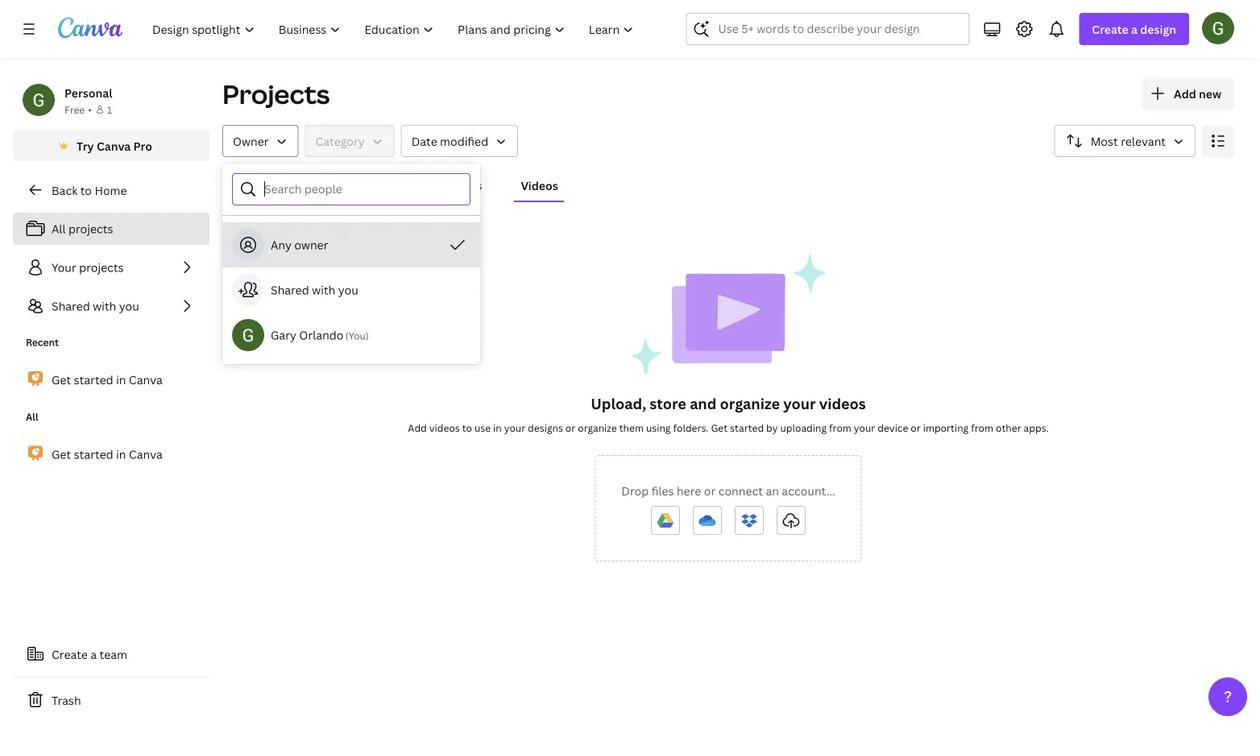 Task type: describe. For each thing, give the bounding box(es) containing it.
get inside upload, store and organize your videos add videos to use in your designs or organize them using folders. get started by uploading from your device or importing from other apps.
[[711, 421, 728, 434]]

back
[[52, 183, 78, 198]]

2 vertical spatial in
[[116, 447, 126, 462]]

your projects link
[[13, 251, 209, 284]]

0 horizontal spatial videos
[[429, 421, 460, 434]]

started inside upload, store and organize your videos add videos to use in your designs or organize them using folders. get started by uploading from your device or importing from other apps.
[[730, 421, 764, 434]]

free •
[[64, 103, 92, 116]]

canva inside button
[[97, 138, 131, 153]]

folders button
[[276, 170, 330, 201]]

modified
[[440, 133, 488, 149]]

shared with you option
[[222, 268, 480, 313]]

any owner button
[[222, 222, 480, 268]]

all projects link
[[13, 213, 209, 245]]

0 vertical spatial videos
[[819, 394, 866, 413]]

your projects
[[52, 260, 124, 275]]

you for shared with you button
[[338, 282, 358, 298]]

videos
[[521, 178, 558, 193]]

0 vertical spatial in
[[116, 372, 126, 387]]

store
[[650, 394, 686, 413]]

back to home
[[52, 183, 127, 198]]

connect
[[718, 483, 763, 498]]

try canva pro
[[77, 138, 152, 153]]

0 vertical spatial get
[[52, 372, 71, 387]]

using
[[646, 421, 671, 434]]

try
[[77, 138, 94, 153]]

back to home link
[[13, 174, 209, 206]]

shared with you for shared with you button
[[271, 282, 358, 298]]

most relevant
[[1091, 133, 1166, 149]]

images
[[443, 178, 482, 193]]

personal
[[64, 85, 112, 100]]

1 get started in canva link from the top
[[13, 363, 209, 397]]

to inside back to home link
[[80, 183, 92, 198]]

all for the all button
[[229, 178, 243, 193]]

relevant
[[1121, 133, 1166, 149]]

2 horizontal spatial your
[[854, 421, 875, 434]]

2 vertical spatial get
[[52, 447, 71, 462]]

Sort by button
[[1055, 125, 1196, 157]]

create for create a team
[[52, 647, 88, 662]]

team
[[100, 647, 127, 662]]

Search people search field
[[264, 174, 460, 205]]

folders.
[[673, 421, 709, 434]]

all for all projects
[[52, 221, 66, 236]]

top level navigation element
[[142, 13, 647, 45]]

)
[[366, 329, 369, 342]]

recent
[[26, 336, 59, 349]]

2 vertical spatial all
[[26, 410, 38, 423]]

0 vertical spatial organize
[[720, 394, 780, 413]]

design
[[1140, 21, 1176, 37]]

an
[[766, 483, 779, 498]]

them
[[619, 421, 644, 434]]

use
[[475, 421, 491, 434]]

shared with you for shared with you link
[[52, 299, 139, 314]]

designs
[[528, 421, 563, 434]]

designs
[[362, 178, 405, 193]]

files
[[652, 483, 674, 498]]

designs button
[[355, 170, 411, 201]]

projects
[[222, 77, 330, 112]]

device
[[878, 421, 908, 434]]

Owner button
[[222, 125, 299, 157]]

here
[[677, 483, 701, 498]]

(
[[345, 329, 349, 342]]

gary
[[271, 328, 296, 343]]

drop
[[621, 483, 649, 498]]

2 from from the left
[[971, 421, 994, 434]]

list containing all projects
[[13, 213, 209, 322]]

date modified
[[411, 133, 488, 149]]

0 horizontal spatial organize
[[578, 421, 617, 434]]

other
[[996, 421, 1021, 434]]

date
[[411, 133, 437, 149]]

shared with you button
[[222, 268, 480, 313]]

gary orlando image
[[1202, 12, 1234, 44]]

any
[[271, 237, 292, 253]]

add inside dropdown button
[[1174, 86, 1196, 101]]

with for shared with you button
[[312, 282, 335, 298]]

new
[[1199, 86, 1222, 101]]

2 get started in canva link from the top
[[13, 437, 209, 471]]

trash
[[52, 693, 81, 708]]

shared with you link
[[13, 290, 209, 322]]

free
[[64, 103, 85, 116]]

create a team button
[[13, 638, 209, 670]]

images button
[[437, 170, 489, 201]]



Task type: vqa. For each thing, say whether or not it's contained in the screenshot.
HAVE
no



Task type: locate. For each thing, give the bounding box(es) containing it.
add inside upload, store and organize your videos add videos to use in your designs or organize them using folders. get started by uploading from your device or importing from other apps.
[[408, 421, 427, 434]]

projects right your
[[79, 260, 124, 275]]

list box
[[222, 222, 480, 358]]

list box containing any owner
[[222, 222, 480, 358]]

0 horizontal spatial or
[[566, 421, 576, 434]]

a inside dropdown button
[[1131, 21, 1138, 37]]

your up the uploading
[[783, 394, 816, 413]]

shared for shared with you button
[[271, 282, 309, 298]]

0 vertical spatial all
[[229, 178, 243, 193]]

get started in canva for 1st get started in canva link from the top
[[52, 372, 163, 387]]

shared with you inside button
[[271, 282, 358, 298]]

upload, store and organize your videos add videos to use in your designs or organize them using folders. get started by uploading from your device or importing from other apps.
[[408, 394, 1049, 434]]

1 vertical spatial get
[[711, 421, 728, 434]]

you
[[349, 329, 366, 342]]

0 vertical spatial you
[[338, 282, 358, 298]]

create for create a design
[[1092, 21, 1129, 37]]

2 horizontal spatial or
[[911, 421, 921, 434]]

to
[[80, 183, 92, 198], [462, 421, 472, 434]]

•
[[88, 103, 92, 116]]

gary orlando option
[[222, 313, 480, 358]]

0 vertical spatial started
[[74, 372, 113, 387]]

1 vertical spatial organize
[[578, 421, 617, 434]]

0 horizontal spatial you
[[119, 299, 139, 314]]

0 horizontal spatial with
[[93, 299, 116, 314]]

1 vertical spatial all
[[52, 221, 66, 236]]

0 vertical spatial a
[[1131, 21, 1138, 37]]

canva for 1st get started in canva link from the top
[[129, 372, 163, 387]]

projects
[[68, 221, 113, 236], [79, 260, 124, 275]]

you inside button
[[338, 282, 358, 298]]

get started in canva link
[[13, 363, 209, 397], [13, 437, 209, 471]]

most
[[1091, 133, 1118, 149]]

list
[[13, 213, 209, 322]]

you for shared with you link
[[119, 299, 139, 314]]

you inside list
[[119, 299, 139, 314]]

projects inside all projects link
[[68, 221, 113, 236]]

get started in canva for 2nd get started in canva link
[[52, 447, 163, 462]]

1 horizontal spatial with
[[312, 282, 335, 298]]

1 get started in canva from the top
[[52, 372, 163, 387]]

with inside list
[[93, 299, 116, 314]]

1 vertical spatial a
[[90, 647, 97, 662]]

0 horizontal spatial shared with you
[[52, 299, 139, 314]]

2 horizontal spatial all
[[229, 178, 243, 193]]

importing
[[923, 421, 969, 434]]

from left other
[[971, 421, 994, 434]]

all
[[229, 178, 243, 193], [52, 221, 66, 236], [26, 410, 38, 423]]

canva for 2nd get started in canva link
[[129, 447, 163, 462]]

you
[[338, 282, 358, 298], [119, 299, 139, 314]]

create a team
[[52, 647, 127, 662]]

1 vertical spatial to
[[462, 421, 472, 434]]

create left the team
[[52, 647, 88, 662]]

1 vertical spatial videos
[[429, 421, 460, 434]]

shared for shared with you link
[[52, 299, 90, 314]]

0 horizontal spatial create
[[52, 647, 88, 662]]

your left device
[[854, 421, 875, 434]]

videos left use
[[429, 421, 460, 434]]

1 vertical spatial create
[[52, 647, 88, 662]]

all inside list
[[52, 221, 66, 236]]

0 vertical spatial get started in canva link
[[13, 363, 209, 397]]

create a design
[[1092, 21, 1176, 37]]

shared inside list
[[52, 299, 90, 314]]

0 horizontal spatial from
[[829, 421, 852, 434]]

1 vertical spatial started
[[730, 421, 764, 434]]

you up gary orlando option
[[338, 282, 358, 298]]

0 vertical spatial to
[[80, 183, 92, 198]]

get
[[52, 372, 71, 387], [711, 421, 728, 434], [52, 447, 71, 462]]

your left designs
[[504, 421, 525, 434]]

with
[[312, 282, 335, 298], [93, 299, 116, 314]]

with down 'your projects' link
[[93, 299, 116, 314]]

upload,
[[591, 394, 646, 413]]

apps.
[[1024, 421, 1049, 434]]

0 horizontal spatial shared
[[52, 299, 90, 314]]

a for team
[[90, 647, 97, 662]]

or right designs
[[566, 421, 576, 434]]

add new button
[[1142, 77, 1234, 110]]

videos
[[819, 394, 866, 413], [429, 421, 460, 434]]

1 vertical spatial shared with you
[[52, 299, 139, 314]]

any owner
[[271, 237, 328, 253]]

1 vertical spatial add
[[408, 421, 427, 434]]

or right device
[[911, 421, 921, 434]]

1 horizontal spatial a
[[1131, 21, 1138, 37]]

1 vertical spatial with
[[93, 299, 116, 314]]

all down owner
[[229, 178, 243, 193]]

1
[[107, 103, 112, 116]]

from
[[829, 421, 852, 434], [971, 421, 994, 434]]

to left use
[[462, 421, 472, 434]]

organize
[[720, 394, 780, 413], [578, 421, 617, 434]]

orlando
[[299, 328, 344, 343]]

projects for all projects
[[68, 221, 113, 236]]

1 horizontal spatial shared
[[271, 282, 309, 298]]

your
[[783, 394, 816, 413], [504, 421, 525, 434], [854, 421, 875, 434]]

1 horizontal spatial add
[[1174, 86, 1196, 101]]

Category button
[[305, 125, 395, 157]]

videos button
[[514, 170, 565, 201]]

2 get started in canva from the top
[[52, 447, 163, 462]]

or right here
[[704, 483, 716, 498]]

drop files here or connect an account...
[[621, 483, 835, 498]]

0 vertical spatial add
[[1174, 86, 1196, 101]]

shared inside button
[[271, 282, 309, 298]]

1 vertical spatial you
[[119, 299, 139, 314]]

1 from from the left
[[829, 421, 852, 434]]

shared with you
[[271, 282, 358, 298], [52, 299, 139, 314]]

1 horizontal spatial you
[[338, 282, 358, 298]]

home
[[95, 183, 127, 198]]

started
[[74, 372, 113, 387], [730, 421, 764, 434], [74, 447, 113, 462]]

in
[[116, 372, 126, 387], [493, 421, 502, 434], [116, 447, 126, 462]]

shared with you down the your projects
[[52, 299, 139, 314]]

trash link
[[13, 684, 209, 716]]

0 vertical spatial get started in canva
[[52, 372, 163, 387]]

1 horizontal spatial to
[[462, 421, 472, 434]]

1 horizontal spatial from
[[971, 421, 994, 434]]

0 vertical spatial canva
[[97, 138, 131, 153]]

canva
[[97, 138, 131, 153], [129, 372, 163, 387], [129, 447, 163, 462]]

create a design button
[[1079, 13, 1189, 45]]

shared
[[271, 282, 309, 298], [52, 299, 90, 314]]

projects inside 'your projects' link
[[79, 260, 124, 275]]

1 vertical spatial in
[[493, 421, 502, 434]]

get started in canva
[[52, 372, 163, 387], [52, 447, 163, 462]]

in inside upload, store and organize your videos add videos to use in your designs or organize them using folders. get started by uploading from your device or importing from other apps.
[[493, 421, 502, 434]]

owner
[[294, 237, 328, 253]]

1 horizontal spatial all
[[52, 221, 66, 236]]

add left use
[[408, 421, 427, 434]]

to right back
[[80, 183, 92, 198]]

shared up gary
[[271, 282, 309, 298]]

1 horizontal spatial shared with you
[[271, 282, 358, 298]]

from right the uploading
[[829, 421, 852, 434]]

0 horizontal spatial all
[[26, 410, 38, 423]]

organize up by
[[720, 394, 780, 413]]

all up your
[[52, 221, 66, 236]]

0 vertical spatial create
[[1092, 21, 1129, 37]]

1 horizontal spatial videos
[[819, 394, 866, 413]]

by
[[766, 421, 778, 434]]

None search field
[[686, 13, 970, 45]]

any owner option
[[222, 222, 480, 268]]

Search search field
[[718, 14, 937, 44]]

with for shared with you link
[[93, 299, 116, 314]]

1 horizontal spatial organize
[[720, 394, 780, 413]]

1 vertical spatial canva
[[129, 372, 163, 387]]

1 vertical spatial get started in canva
[[52, 447, 163, 462]]

shared with you down owner
[[271, 282, 358, 298]]

add new
[[1174, 86, 1222, 101]]

category
[[315, 133, 365, 149]]

a
[[1131, 21, 1138, 37], [90, 647, 97, 662]]

all projects
[[52, 221, 113, 236]]

a for design
[[1131, 21, 1138, 37]]

pro
[[133, 138, 152, 153]]

1 horizontal spatial or
[[704, 483, 716, 498]]

1 vertical spatial projects
[[79, 260, 124, 275]]

to inside upload, store and organize your videos add videos to use in your designs or organize them using folders. get started by uploading from your device or importing from other apps.
[[462, 421, 472, 434]]

0 horizontal spatial your
[[504, 421, 525, 434]]

0 horizontal spatial add
[[408, 421, 427, 434]]

all inside button
[[229, 178, 243, 193]]

account...
[[782, 483, 835, 498]]

all down recent
[[26, 410, 38, 423]]

create left design
[[1092, 21, 1129, 37]]

with inside button
[[312, 282, 335, 298]]

0 vertical spatial with
[[312, 282, 335, 298]]

create inside create a team button
[[52, 647, 88, 662]]

videos up the uploading
[[819, 394, 866, 413]]

folders
[[282, 178, 323, 193]]

create
[[1092, 21, 1129, 37], [52, 647, 88, 662]]

shared down your
[[52, 299, 90, 314]]

shared with you inside list
[[52, 299, 139, 314]]

add left the new
[[1174, 86, 1196, 101]]

a left design
[[1131, 21, 1138, 37]]

create inside create a design dropdown button
[[1092, 21, 1129, 37]]

0 horizontal spatial a
[[90, 647, 97, 662]]

gary orlando ( you )
[[271, 328, 369, 343]]

a inside button
[[90, 647, 97, 662]]

2 vertical spatial started
[[74, 447, 113, 462]]

1 horizontal spatial create
[[1092, 21, 1129, 37]]

uploading
[[780, 421, 827, 434]]

2 vertical spatial canva
[[129, 447, 163, 462]]

projects down back to home
[[68, 221, 113, 236]]

try canva pro button
[[13, 131, 209, 161]]

1 vertical spatial get started in canva link
[[13, 437, 209, 471]]

0 horizontal spatial to
[[80, 183, 92, 198]]

Date modified button
[[401, 125, 518, 157]]

add
[[1174, 86, 1196, 101], [408, 421, 427, 434]]

or
[[566, 421, 576, 434], [911, 421, 921, 434], [704, 483, 716, 498]]

0 vertical spatial projects
[[68, 221, 113, 236]]

0 vertical spatial shared
[[271, 282, 309, 298]]

all button
[[222, 170, 250, 201]]

organize down upload,
[[578, 421, 617, 434]]

0 vertical spatial shared with you
[[271, 282, 358, 298]]

your
[[52, 260, 76, 275]]

with up orlando
[[312, 282, 335, 298]]

you down 'your projects' link
[[119, 299, 139, 314]]

1 horizontal spatial your
[[783, 394, 816, 413]]

1 vertical spatial shared
[[52, 299, 90, 314]]

and
[[690, 394, 717, 413]]

projects for your projects
[[79, 260, 124, 275]]

a left the team
[[90, 647, 97, 662]]

owner
[[233, 133, 269, 149]]



